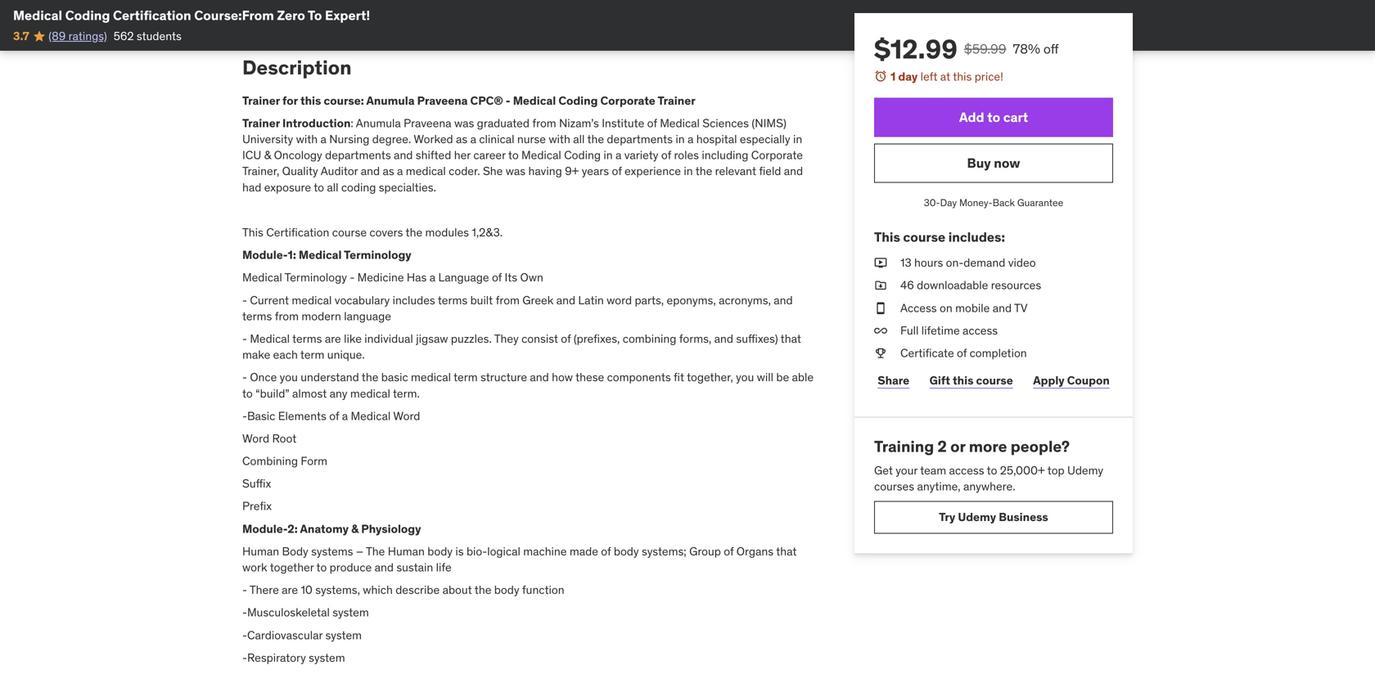 Task type: describe. For each thing, give the bounding box(es) containing it.
medical right 1:
[[299, 248, 342, 263]]

certificate of completion
[[901, 346, 1027, 361]]

vocabulary
[[335, 293, 390, 308]]

suffixes)
[[736, 332, 778, 346]]

and right field
[[784, 164, 803, 179]]

course for certification
[[332, 225, 367, 240]]

in up roles
[[676, 132, 685, 147]]

2:
[[288, 522, 298, 537]]

for
[[283, 93, 298, 108]]

in down roles
[[684, 164, 693, 179]]

& inside this certification course covers the modules 1,2&3. module-1: medical terminology medical terminology - medicine has a language of its own - current medical vocabulary includes terms built from greek and latin word parts, eponyms, acronyms, and terms from modern language - medical terms are like individual jigsaw puzzles. they consist of (prefixes, combining forms, and suffixes) that make each term unique. - once you understand the basic medical term structure and how these components fit together, you will be able to "build" almost any medical term. -basic elements of a medical word word root combining form suffix prefix module-2: anatomy & physiology human body systems – the human body is bio-logical machine made of body systems; group of organs that work together to produce and sustain life - there are 10 systems, which describe about the body function -musculoskeletal system -cardiovascular system -respiratory system
[[351, 522, 359, 537]]

good
[[269, 0, 296, 10]]

left
[[921, 69, 938, 84]]

1 module- from the top
[[242, 248, 288, 263]]

quality
[[282, 164, 318, 179]]

a up specialties.
[[397, 164, 403, 179]]

greek
[[523, 293, 554, 308]]

language
[[344, 309, 391, 324]]

buy now
[[968, 155, 1021, 172]]

1:
[[288, 248, 296, 263]]

form
[[301, 454, 328, 469]]

- down cardiovascular
[[242, 651, 247, 666]]

- left the current
[[242, 293, 247, 308]]

variety
[[625, 148, 659, 163]]

unique.
[[327, 348, 365, 362]]

try udemy business link
[[875, 502, 1114, 534]]

- right cpc®
[[506, 93, 511, 108]]

1 vertical spatial this
[[300, 93, 321, 108]]

icu
[[242, 148, 261, 163]]

1 horizontal spatial as
[[456, 132, 468, 147]]

day
[[941, 197, 957, 209]]

30-day money-back guarantee
[[924, 197, 1064, 209]]

/laptop/smartphone
[[500, 0, 611, 10]]

1 vertical spatial coding
[[559, 93, 598, 108]]

at
[[941, 69, 951, 84]]

this inside gift this course link
[[953, 374, 974, 388]]

or
[[951, 437, 966, 457]]

0 vertical spatial coding
[[65, 7, 110, 24]]

of right consist
[[561, 332, 571, 346]]

the down roles
[[696, 164, 713, 179]]

a up her
[[471, 132, 477, 147]]

medical up graduated
[[513, 93, 556, 108]]

access
[[901, 301, 937, 315]]

to
[[308, 7, 322, 24]]

add
[[960, 109, 985, 126]]

- left once
[[242, 370, 247, 385]]

2 module- from the top
[[242, 522, 288, 537]]

combining
[[242, 454, 298, 469]]

this course includes:
[[875, 229, 1006, 246]]

(prefixes,
[[574, 332, 620, 346]]

work
[[242, 561, 267, 575]]

to down systems
[[317, 561, 327, 575]]

- up cardiovascular
[[242, 606, 247, 620]]

relevant
[[715, 164, 757, 179]]

on-
[[946, 256, 964, 270]]

access inside 'training 2 or more people? get your team access to 25,000+ top udemy courses anytime, anywhere.'
[[949, 463, 985, 478]]

- up make on the bottom of page
[[242, 332, 247, 346]]

top
[[1048, 463, 1065, 478]]

nizam's
[[559, 116, 599, 131]]

jigsaw
[[416, 332, 448, 346]]

and up coding
[[361, 164, 380, 179]]

its
[[505, 270, 518, 285]]

0 horizontal spatial all
[[327, 180, 339, 195]]

years
[[582, 164, 609, 179]]

trainer up roles
[[658, 93, 696, 108]]

oncology
[[274, 148, 322, 163]]

1 horizontal spatial all
[[573, 132, 585, 147]]

your
[[896, 463, 918, 478]]

(nims)
[[752, 116, 787, 131]]

elements
[[278, 409, 327, 424]]

1
[[891, 69, 896, 84]]

apply coupon
[[1034, 374, 1110, 388]]

trainer introduction
[[242, 116, 351, 131]]

0 vertical spatial access
[[963, 323, 998, 338]]

desktop
[[455, 0, 498, 10]]

they
[[494, 332, 519, 346]]

of right years
[[612, 164, 622, 179]]

anumula inside : anumula praveena was graduated from nizam's institute of medical sciences (nims) university with a nursing degree. worked as a clinical nurse with all the departments in a hospital especially in icu & oncology departments and shifted her career to medical coding in a variety of roles including corporate trainer, quality auditor and as a medical coder. she was having 9+ years of experience in the relevant field and had exposure to all coding specialties.
[[356, 116, 401, 131]]

46
[[901, 278, 914, 293]]

and right forms,
[[715, 332, 734, 346]]

modules
[[425, 225, 469, 240]]

2 horizontal spatial body
[[614, 544, 639, 559]]

0 vertical spatial this
[[953, 69, 972, 84]]

business
[[999, 510, 1049, 525]]

0 horizontal spatial body
[[428, 544, 453, 559]]

language
[[438, 270, 489, 285]]

the down nizam's
[[587, 132, 604, 147]]

3.7
[[13, 29, 29, 43]]

lifetime
[[922, 323, 960, 338]]

0 vertical spatial praveena
[[417, 93, 468, 108]]

people?
[[1011, 437, 1070, 457]]

connection,
[[392, 0, 452, 10]]

xsmall image for good
[[242, 0, 255, 11]]

back
[[993, 197, 1015, 209]]

how
[[552, 370, 573, 385]]

to down once
[[242, 386, 253, 401]]

course:
[[324, 93, 364, 108]]

the left basic
[[362, 370, 379, 385]]

- up vocabulary
[[350, 270, 355, 285]]

ratings)
[[68, 29, 107, 43]]

xsmall image for 46
[[875, 278, 888, 294]]

0 horizontal spatial corporate
[[601, 93, 656, 108]]

562
[[114, 29, 134, 43]]

1 horizontal spatial departments
[[607, 132, 673, 147]]

especially
[[740, 132, 791, 147]]

and down degree.
[[394, 148, 413, 163]]

graduated
[[477, 116, 530, 131]]

medical up the current
[[242, 270, 282, 285]]

medical up 3.7
[[13, 7, 62, 24]]

which
[[363, 583, 393, 598]]

562 students
[[114, 29, 182, 43]]

function
[[522, 583, 565, 598]]

will
[[757, 370, 774, 385]]

of down any
[[329, 409, 339, 424]]

and left latin at the top of page
[[557, 293, 576, 308]]

add to cart button
[[875, 98, 1114, 137]]

in up years
[[604, 148, 613, 163]]

$12.99 $59.99 78% off
[[875, 33, 1059, 66]]

systems,
[[315, 583, 360, 598]]

systems;
[[642, 544, 687, 559]]

0 vertical spatial terminology
[[344, 248, 412, 263]]

1 horizontal spatial with
[[549, 132, 571, 147]]

trainer for this course: anumula praveena cpc® - medical coding corporate trainer
[[242, 93, 696, 108]]

of right made at the bottom left
[[601, 544, 611, 559]]

30-
[[924, 197, 941, 209]]

to inside 'training 2 or more people? get your team access to 25,000+ top udemy courses anytime, anywhere.'
[[987, 463, 998, 478]]

components
[[607, 370, 671, 385]]

a down any
[[342, 409, 348, 424]]

covers
[[370, 225, 403, 240]]

13 hours on-demand video
[[901, 256, 1036, 270]]

degree.
[[372, 132, 411, 147]]

0 vertical spatial system
[[333, 606, 369, 620]]

from inside : anumula praveena was graduated from nizam's institute of medical sciences (nims) university with a nursing degree. worked as a clinical nurse with all the departments in a hospital especially in icu & oncology departments and shifted her career to medical coding in a variety of roles including corporate trainer, quality auditor and as a medical coder. she was having 9+ years of experience in the relevant field and had exposure to all coding specialties.
[[533, 116, 557, 131]]

1 horizontal spatial term
[[454, 370, 478, 385]]

coder.
[[449, 164, 480, 179]]

completion
[[970, 346, 1027, 361]]

this for this certification course covers the modules 1,2&3. module-1: medical terminology medical terminology - medicine has a language of its own - current medical vocabulary includes terms built from greek and latin word parts, eponyms, acronyms, and terms from modern language - medical terms are like individual jigsaw puzzles. they consist of (prefixes, combining forms, and suffixes) that make each term unique. - once you understand the basic medical term structure and how these components fit together, you will be able to "build" almost any medical term. -basic elements of a medical word word root combining form suffix prefix module-2: anatomy & physiology human body systems – the human body is bio-logical machine made of body systems; group of organs that work together to produce and sustain life - there are 10 systems, which describe about the body function -musculoskeletal system -cardiovascular system -respiratory system
[[242, 225, 264, 240]]

coupon
[[1068, 374, 1110, 388]]

including
[[702, 148, 749, 163]]

and right acronyms,
[[774, 293, 793, 308]]

1 vertical spatial terminology
[[285, 270, 347, 285]]

- up respiratory on the left
[[242, 628, 247, 643]]

basic
[[247, 409, 275, 424]]

medical up make on the bottom of page
[[250, 332, 290, 346]]

specialties.
[[379, 180, 436, 195]]

of left the its
[[492, 270, 502, 285]]

a down introduction
[[321, 132, 327, 147]]

physiology
[[361, 522, 421, 537]]

1 horizontal spatial are
[[325, 332, 341, 346]]

career
[[474, 148, 506, 163]]

- left there
[[242, 583, 247, 598]]

of left roles
[[662, 148, 672, 163]]

1 vertical spatial udemy
[[958, 510, 997, 525]]

internet
[[349, 0, 389, 10]]

this for this course includes:
[[875, 229, 901, 246]]

2 human from the left
[[388, 544, 425, 559]]



Task type: vqa. For each thing, say whether or not it's contained in the screenshot.
9+
yes



Task type: locate. For each thing, give the bounding box(es) containing it.
2 vertical spatial coding
[[564, 148, 601, 163]]

full
[[901, 323, 919, 338]]

0 vertical spatial udemy
[[1068, 463, 1104, 478]]

0 horizontal spatial terms
[[242, 309, 272, 324]]

1 horizontal spatial terms
[[292, 332, 322, 346]]

hospital
[[697, 132, 737, 147]]

- up 'combining'
[[242, 409, 247, 424]]

praveena inside : anumula praveena was graduated from nizam's institute of medical sciences (nims) university with a nursing degree. worked as a clinical nurse with all the departments in a hospital especially in icu & oncology departments and shifted her career to medical coding in a variety of roles including corporate trainer, quality auditor and as a medical coder. she was having 9+ years of experience in the relevant field and had exposure to all coding specialties.
[[404, 116, 452, 131]]

0 horizontal spatial as
[[383, 164, 394, 179]]

course left covers
[[332, 225, 367, 240]]

to up anywhere.
[[987, 463, 998, 478]]

terms down the language
[[438, 293, 468, 308]]

to down clinical
[[508, 148, 519, 163]]

0 horizontal spatial term
[[300, 348, 325, 362]]

body up life
[[428, 544, 453, 559]]

1 vertical spatial term
[[454, 370, 478, 385]]

in
[[676, 132, 685, 147], [793, 132, 803, 147], [604, 148, 613, 163], [684, 164, 693, 179]]

terminology down 1:
[[285, 270, 347, 285]]

0 horizontal spatial &
[[264, 148, 271, 163]]

–
[[356, 544, 364, 559]]

trainer left for
[[242, 93, 280, 108]]

with inside good quality of internet connection, desktop /laptop/smartphone required(since dealing with online mode)
[[732, 0, 753, 10]]

nurse
[[517, 132, 546, 147]]

medical down shifted on the left of the page
[[406, 164, 446, 179]]

2 vertical spatial from
[[275, 309, 299, 324]]

had
[[242, 180, 262, 195]]

word down basic
[[242, 431, 269, 446]]

medical
[[13, 7, 62, 24], [513, 93, 556, 108], [660, 116, 700, 131], [522, 148, 562, 163], [299, 248, 342, 263], [242, 270, 282, 285], [250, 332, 290, 346], [351, 409, 391, 424]]

built
[[470, 293, 493, 308]]

be
[[777, 370, 790, 385]]

the right about
[[475, 583, 492, 598]]

now
[[994, 155, 1021, 172]]

2 vertical spatial system
[[309, 651, 345, 666]]

terms down modern
[[292, 332, 322, 346]]

alarm image
[[875, 70, 888, 83]]

coding up 9+
[[564, 148, 601, 163]]

buy
[[968, 155, 991, 172]]

body left the function
[[494, 583, 520, 598]]

1 horizontal spatial certification
[[266, 225, 329, 240]]

departments up variety
[[607, 132, 673, 147]]

1 horizontal spatial course
[[904, 229, 946, 246]]

this right 'gift'
[[953, 374, 974, 388]]

0 vertical spatial that
[[781, 332, 802, 346]]

departments down nursing at top left
[[325, 148, 391, 163]]

in right the especially
[[793, 132, 803, 147]]

anywhere.
[[964, 479, 1016, 494]]

introduction
[[283, 116, 351, 131]]

0 vertical spatial &
[[264, 148, 271, 163]]

1 vertical spatial departments
[[325, 148, 391, 163]]

a up roles
[[688, 132, 694, 147]]

1 you from the left
[[280, 370, 298, 385]]

1 vertical spatial praveena
[[404, 116, 452, 131]]

1 human from the left
[[242, 544, 279, 559]]

online
[[756, 0, 787, 10]]

medical down basic
[[350, 386, 390, 401]]

course inside this certification course covers the modules 1,2&3. module-1: medical terminology medical terminology - medicine has a language of its own - current medical vocabulary includes terms built from greek and latin word parts, eponyms, acronyms, and terms from modern language - medical terms are like individual jigsaw puzzles. they consist of (prefixes, combining forms, and suffixes) that make each term unique. - once you understand the basic medical term structure and how these components fit together, you will be able to "build" almost any medical term. -basic elements of a medical word word root combining form suffix prefix module-2: anatomy & physiology human body systems – the human body is bio-logical machine made of body systems; group of organs that work together to produce and sustain life - there are 10 systems, which describe about the body function -musculoskeletal system -cardiovascular system -respiratory system
[[332, 225, 367, 240]]

from down the its
[[496, 293, 520, 308]]

0 horizontal spatial this
[[242, 225, 264, 240]]

0 horizontal spatial was
[[454, 116, 474, 131]]

sciences
[[703, 116, 749, 131]]

cart
[[1004, 109, 1029, 126]]

this right the at
[[953, 69, 972, 84]]

1 vertical spatial anumula
[[356, 116, 401, 131]]

0 vertical spatial term
[[300, 348, 325, 362]]

description
[[242, 55, 352, 80]]

of inside good quality of internet connection, desktop /laptop/smartphone required(since dealing with online mode)
[[336, 0, 346, 10]]

0 vertical spatial as
[[456, 132, 468, 147]]

body left systems;
[[614, 544, 639, 559]]

trainer for description
[[242, 93, 280, 108]]

of right group
[[724, 544, 734, 559]]

2 vertical spatial this
[[953, 374, 974, 388]]

logical
[[487, 544, 521, 559]]

and
[[394, 148, 413, 163], [361, 164, 380, 179], [784, 164, 803, 179], [557, 293, 576, 308], [774, 293, 793, 308], [993, 301, 1012, 315], [715, 332, 734, 346], [530, 370, 549, 385], [375, 561, 394, 575]]

xsmall image for certificate
[[875, 346, 888, 362]]

2 horizontal spatial course
[[977, 374, 1014, 388]]

& inside : anumula praveena was graduated from nizam's institute of medical sciences (nims) university with a nursing degree. worked as a clinical nurse with all the departments in a hospital especially in icu & oncology departments and shifted her career to medical coding in a variety of roles including corporate trainer, quality auditor and as a medical coder. she was having 9+ years of experience in the relevant field and had exposure to all coding specialties.
[[264, 148, 271, 163]]

medical up modern
[[292, 293, 332, 308]]

medical up term.
[[411, 370, 451, 385]]

access down "mobile" on the right top
[[963, 323, 998, 338]]

2 horizontal spatial terms
[[438, 293, 468, 308]]

1 vertical spatial word
[[242, 431, 269, 446]]

and left tv
[[993, 301, 1012, 315]]

a right has
[[430, 270, 436, 285]]

to inside button
[[988, 109, 1001, 126]]

0 vertical spatial word
[[393, 409, 420, 424]]

2 horizontal spatial from
[[533, 116, 557, 131]]

a left variety
[[616, 148, 622, 163]]

this inside this certification course covers the modules 1,2&3. module-1: medical terminology medical terminology - medicine has a language of its own - current medical vocabulary includes terms built from greek and latin word parts, eponyms, acronyms, and terms from modern language - medical terms are like individual jigsaw puzzles. they consist of (prefixes, combining forms, and suffixes) that make each term unique. - once you understand the basic medical term structure and how these components fit together, you will be able to "build" almost any medical term. -basic elements of a medical word word root combining form suffix prefix module-2: anatomy & physiology human body systems – the human body is bio-logical machine made of body systems; group of organs that work together to produce and sustain life - there are 10 systems, which describe about the body function -musculoskeletal system -cardiovascular system -respiratory system
[[242, 225, 264, 240]]

medicine
[[358, 270, 404, 285]]

1 horizontal spatial was
[[506, 164, 526, 179]]

from down the current
[[275, 309, 299, 324]]

are left 10
[[282, 583, 298, 598]]

0 horizontal spatial human
[[242, 544, 279, 559]]

produce
[[330, 561, 372, 575]]

trainer up university
[[242, 116, 280, 131]]

medical up roles
[[660, 116, 700, 131]]

1 vertical spatial as
[[383, 164, 394, 179]]

medical down basic
[[351, 409, 391, 424]]

access down or
[[949, 463, 985, 478]]

0 horizontal spatial you
[[280, 370, 298, 385]]

human up the sustain on the bottom left of the page
[[388, 544, 425, 559]]

with left online
[[732, 0, 753, 10]]

was down trainer for this course: anumula praveena cpc® - medical coding corporate trainer
[[454, 116, 474, 131]]

0 vertical spatial terms
[[438, 293, 468, 308]]

institute
[[602, 116, 645, 131]]

0 vertical spatial all
[[573, 132, 585, 147]]

1 horizontal spatial corporate
[[752, 148, 803, 163]]

as up specialties.
[[383, 164, 394, 179]]

buy now button
[[875, 144, 1114, 183]]

are
[[325, 332, 341, 346], [282, 583, 298, 598]]

structure
[[481, 370, 527, 385]]

money-
[[960, 197, 993, 209]]

1 horizontal spatial udemy
[[1068, 463, 1104, 478]]

made
[[570, 544, 599, 559]]

respiratory
[[247, 651, 306, 666]]

medical up having
[[522, 148, 562, 163]]

1 horizontal spatial from
[[496, 293, 520, 308]]

1 vertical spatial from
[[496, 293, 520, 308]]

coding up nizam's
[[559, 93, 598, 108]]

having
[[529, 164, 562, 179]]

all down auditor
[[327, 180, 339, 195]]

access on mobile and tv
[[901, 301, 1028, 315]]

udemy right top
[[1068, 463, 1104, 478]]

of right quality at the top
[[336, 0, 346, 10]]

human up work
[[242, 544, 279, 559]]

certification up 1:
[[266, 225, 329, 240]]

there
[[250, 583, 279, 598]]

that right "suffixes)"
[[781, 332, 802, 346]]

1 vertical spatial system
[[326, 628, 362, 643]]

& right icu
[[264, 148, 271, 163]]

get
[[875, 463, 893, 478]]

puzzles.
[[451, 332, 492, 346]]

latin
[[578, 293, 604, 308]]

(89 ratings)
[[48, 29, 107, 43]]

terms down the current
[[242, 309, 272, 324]]

udemy inside 'training 2 or more people? get your team access to 25,000+ top udemy courses anytime, anywhere.'
[[1068, 463, 1104, 478]]

1 vertical spatial are
[[282, 583, 298, 598]]

1 vertical spatial was
[[506, 164, 526, 179]]

0 vertical spatial from
[[533, 116, 557, 131]]

0 vertical spatial was
[[454, 116, 474, 131]]

term left structure
[[454, 370, 478, 385]]

trainer
[[242, 93, 280, 108], [658, 93, 696, 108], [242, 116, 280, 131]]

on
[[940, 301, 953, 315]]

forms,
[[679, 332, 712, 346]]

1 horizontal spatial human
[[388, 544, 425, 559]]

cpc®
[[470, 93, 503, 108]]

corporate inside : anumula praveena was graduated from nizam's institute of medical sciences (nims) university with a nursing degree. worked as a clinical nurse with all the departments in a hospital especially in icu & oncology departments and shifted her career to medical coding in a variety of roles including corporate trainer, quality auditor and as a medical coder. she was having 9+ years of experience in the relevant field and had exposure to all coding specialties.
[[752, 148, 803, 163]]

$59.99
[[965, 41, 1007, 57]]

0 vertical spatial anumula
[[366, 93, 415, 108]]

able
[[792, 370, 814, 385]]

auditor
[[321, 164, 358, 179]]

module- up the current
[[242, 248, 288, 263]]

certification inside this certification course covers the modules 1,2&3. module-1: medical terminology medical terminology - medicine has a language of its own - current medical vocabulary includes terms built from greek and latin word parts, eponyms, acronyms, and terms from modern language - medical terms are like individual jigsaw puzzles. they consist of (prefixes, combining forms, and suffixes) that make each term unique. - once you understand the basic medical term structure and how these components fit together, you will be able to "build" almost any medical term. -basic elements of a medical word word root combining form suffix prefix module-2: anatomy & physiology human body systems – the human body is bio-logical machine made of body systems; group of organs that work together to produce and sustain life - there are 10 systems, which describe about the body function -musculoskeletal system -cardiovascular system -respiratory system
[[266, 225, 329, 240]]

1 vertical spatial access
[[949, 463, 985, 478]]

includes
[[393, 293, 435, 308]]

1 horizontal spatial you
[[736, 370, 754, 385]]

terminology up medicine
[[344, 248, 412, 263]]

1 horizontal spatial this
[[875, 229, 901, 246]]

with up oncology
[[296, 132, 318, 147]]

zero
[[277, 7, 305, 24]]

to down quality
[[314, 180, 324, 195]]

0 horizontal spatial with
[[296, 132, 318, 147]]

as up her
[[456, 132, 468, 147]]

of down "full lifetime access"
[[957, 346, 967, 361]]

1 vertical spatial terms
[[242, 309, 272, 324]]

apply
[[1034, 374, 1065, 388]]

& up –
[[351, 522, 359, 537]]

0 vertical spatial certification
[[113, 7, 191, 24]]

you left will
[[736, 370, 754, 385]]

field
[[759, 164, 782, 179]]

prefix
[[242, 499, 272, 514]]

medical inside : anumula praveena was graduated from nizam's institute of medical sciences (nims) university with a nursing degree. worked as a clinical nurse with all the departments in a hospital especially in icu & oncology departments and shifted her career to medical coding in a variety of roles including corporate trainer, quality auditor and as a medical coder. she was having 9+ years of experience in the relevant field and had exposure to all coding specialties.
[[406, 164, 446, 179]]

quality
[[299, 0, 333, 10]]

this right for
[[300, 93, 321, 108]]

1 horizontal spatial body
[[494, 583, 520, 598]]

course for this
[[977, 374, 1014, 388]]

10
[[301, 583, 313, 598]]

each
[[273, 348, 298, 362]]

current
[[250, 293, 289, 308]]

xsmall image
[[242, 0, 255, 11], [875, 255, 888, 271], [875, 278, 888, 294], [875, 323, 888, 339], [875, 346, 888, 362]]

coding inside : anumula praveena was graduated from nizam's institute of medical sciences (nims) university with a nursing degree. worked as a clinical nurse with all the departments in a hospital especially in icu & oncology departments and shifted her career to medical coding in a variety of roles including corporate trainer, quality auditor and as a medical coder. she was having 9+ years of experience in the relevant field and had exposure to all coding specialties.
[[564, 148, 601, 163]]

corporate
[[601, 93, 656, 108], [752, 148, 803, 163]]

0 horizontal spatial departments
[[325, 148, 391, 163]]

xsmall image
[[875, 300, 888, 316]]

the right covers
[[406, 225, 423, 240]]

xsmall image up share
[[875, 346, 888, 362]]

module- down "prefix" in the left of the page
[[242, 522, 288, 537]]

1 vertical spatial &
[[351, 522, 359, 537]]

0 vertical spatial are
[[325, 332, 341, 346]]

access
[[963, 323, 998, 338], [949, 463, 985, 478]]

and down the the
[[375, 561, 394, 575]]

worked
[[414, 132, 453, 147]]

0 horizontal spatial are
[[282, 583, 298, 598]]

2 vertical spatial terms
[[292, 332, 322, 346]]

suffix
[[242, 477, 271, 491]]

xsmall image down xsmall icon
[[875, 323, 888, 339]]

from up nurse
[[533, 116, 557, 131]]

xsmall image for 13
[[875, 255, 888, 271]]

1 vertical spatial that
[[776, 544, 797, 559]]

$12.99
[[875, 33, 958, 66]]

term right each
[[300, 348, 325, 362]]

machine
[[523, 544, 567, 559]]

0 vertical spatial corporate
[[601, 93, 656, 108]]

and left how
[[530, 370, 549, 385]]

of right institute
[[647, 116, 657, 131]]

2 you from the left
[[736, 370, 754, 385]]

trainer for trainer for this course: anumula praveena cpc® - medical coding corporate trainer
[[242, 116, 280, 131]]

xsmall image for full
[[875, 323, 888, 339]]

(89
[[48, 29, 66, 43]]

xsmall image left good
[[242, 0, 255, 11]]

0 horizontal spatial course
[[332, 225, 367, 240]]

1 vertical spatial certification
[[266, 225, 329, 240]]

udemy right try
[[958, 510, 997, 525]]

human
[[242, 544, 279, 559], [388, 544, 425, 559]]

1 vertical spatial all
[[327, 180, 339, 195]]

shifted
[[416, 148, 451, 163]]

2 horizontal spatial with
[[732, 0, 753, 10]]

0 vertical spatial departments
[[607, 132, 673, 147]]

almost
[[292, 386, 327, 401]]

university
[[242, 132, 293, 147]]

0 vertical spatial module-
[[242, 248, 288, 263]]

departments
[[607, 132, 673, 147], [325, 148, 391, 163]]

course down completion
[[977, 374, 1014, 388]]

body
[[282, 544, 309, 559]]

word
[[607, 293, 632, 308]]

1 vertical spatial corporate
[[752, 148, 803, 163]]

day
[[899, 69, 918, 84]]

share
[[878, 374, 910, 388]]

1 horizontal spatial &
[[351, 522, 359, 537]]

expert!
[[325, 7, 370, 24]]

0 horizontal spatial word
[[242, 431, 269, 446]]

anumula
[[366, 93, 415, 108], [356, 116, 401, 131]]

1 vertical spatial module-
[[242, 522, 288, 537]]

1 horizontal spatial word
[[393, 409, 420, 424]]

all down nizam's
[[573, 132, 585, 147]]

her
[[454, 148, 471, 163]]

you down each
[[280, 370, 298, 385]]

to
[[988, 109, 1001, 126], [508, 148, 519, 163], [314, 180, 324, 195], [242, 386, 253, 401], [987, 463, 998, 478], [317, 561, 327, 575]]

25,000+
[[1000, 463, 1045, 478]]

xsmall image up xsmall icon
[[875, 278, 888, 294]]

course up hours
[[904, 229, 946, 246]]

0 horizontal spatial udemy
[[958, 510, 997, 525]]

was
[[454, 116, 474, 131], [506, 164, 526, 179]]

combining
[[623, 332, 677, 346]]

0 horizontal spatial from
[[275, 309, 299, 324]]

0 horizontal spatial certification
[[113, 7, 191, 24]]

good quality of internet connection, desktop /laptop/smartphone required(since dealing with online mode)
[[269, 0, 787, 26]]



